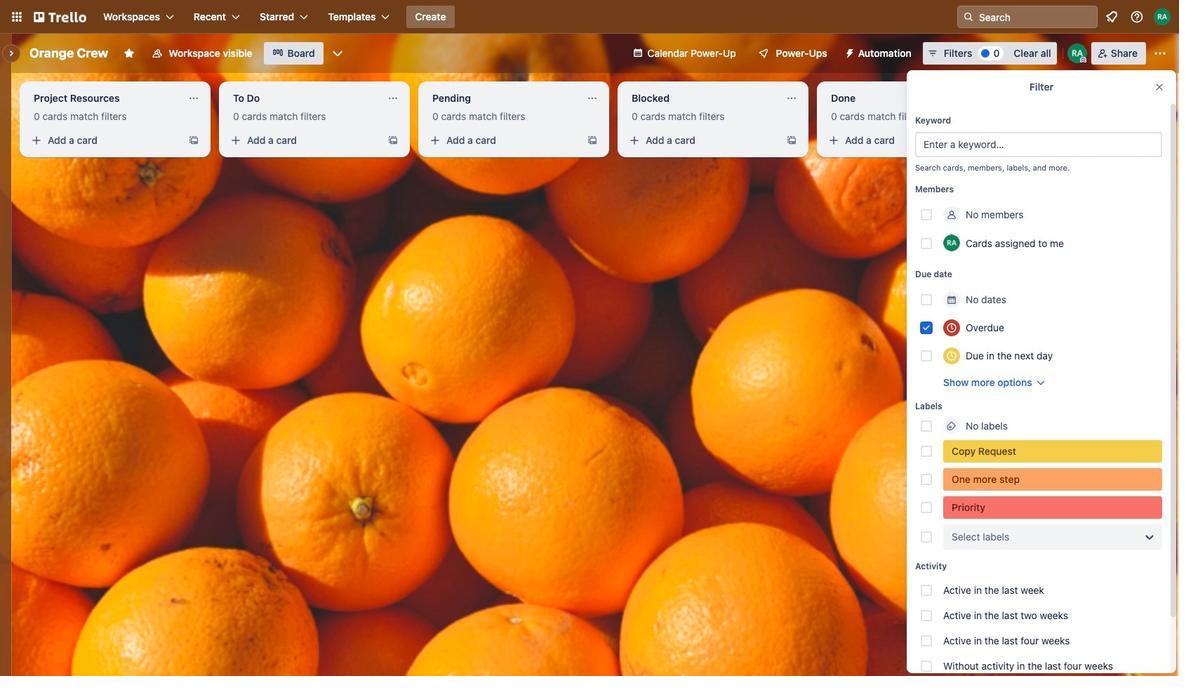 Task type: locate. For each thing, give the bounding box(es) containing it.
sm image
[[839, 42, 858, 62]]

4 create from template… image from the left
[[986, 135, 997, 146]]

0 vertical spatial ruby anderson (rubyanderson7) image
[[1068, 44, 1087, 63]]

0 horizontal spatial ruby anderson (rubyanderson7) image
[[944, 234, 960, 251]]

ruby anderson (rubyanderson7) image
[[1068, 44, 1087, 63], [944, 234, 960, 251]]

Search field
[[974, 7, 1097, 27]]

search image
[[963, 11, 974, 22]]

create from template… image
[[188, 135, 199, 146], [587, 135, 598, 146], [786, 135, 797, 146], [986, 135, 997, 146]]

None text field
[[225, 87, 382, 110]]

None text field
[[25, 87, 183, 110], [424, 87, 581, 110], [623, 87, 781, 110], [823, 87, 980, 110], [25, 87, 183, 110], [424, 87, 581, 110], [623, 87, 781, 110], [823, 87, 980, 110]]

0 notifications image
[[1104, 8, 1120, 25]]

1 horizontal spatial ruby anderson (rubyanderson7) image
[[1068, 44, 1087, 63]]

1 create from template… image from the left
[[188, 135, 199, 146]]

customize views image
[[330, 46, 345, 60]]

close popover image
[[1154, 81, 1165, 93]]

color: yellow, title: "copy request" element
[[944, 440, 1163, 463]]



Task type: vqa. For each thing, say whether or not it's contained in the screenshot.
the 0 Notifications icon
yes



Task type: describe. For each thing, give the bounding box(es) containing it.
Enter a keyword… text field
[[915, 132, 1163, 157]]

1 vertical spatial ruby anderson (rubyanderson7) image
[[944, 234, 960, 251]]

create from template… image
[[388, 135, 399, 146]]

this member is an admin of this board. image
[[1080, 57, 1087, 63]]

Board name text field
[[22, 42, 115, 65]]

3 create from template… image from the left
[[786, 135, 797, 146]]

open information menu image
[[1130, 10, 1144, 24]]

show menu image
[[1153, 46, 1167, 60]]

back to home image
[[34, 6, 86, 28]]

color: red, title: "priority" element
[[944, 496, 1163, 519]]

primary element
[[0, 0, 1179, 34]]

star or unstar board image
[[124, 48, 135, 59]]

color: orange, title: "one more step" element
[[944, 468, 1163, 491]]

2 create from template… image from the left
[[587, 135, 598, 146]]

ruby anderson (rubyanderson7) image
[[1154, 8, 1171, 25]]



